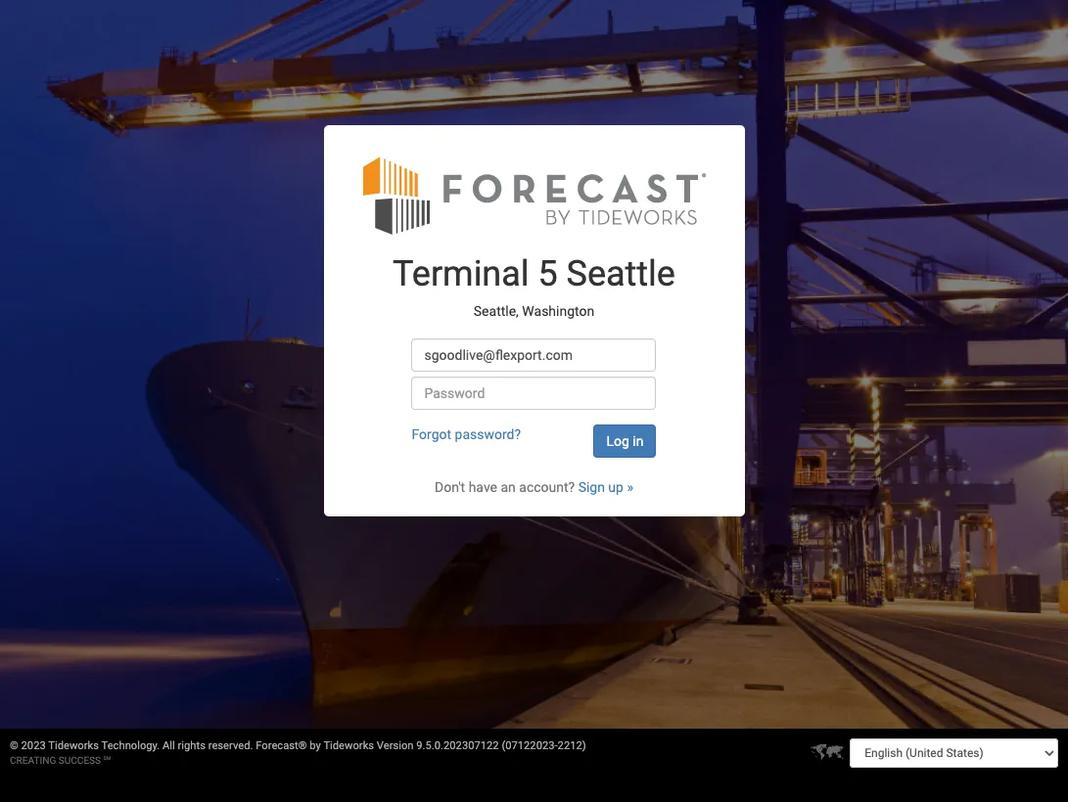Task type: describe. For each thing, give the bounding box(es) containing it.
terminal 5 seattle seattle, washington
[[393, 254, 676, 319]]

account?
[[519, 480, 575, 495]]

1 tideworks from the left
[[48, 740, 99, 753]]

forgot password? link
[[412, 427, 521, 443]]

©
[[10, 740, 18, 753]]

version
[[377, 740, 414, 753]]

don't
[[435, 480, 465, 495]]

terminal
[[393, 254, 529, 295]]

seattle
[[567, 254, 676, 295]]

9.5.0.202307122
[[416, 740, 499, 753]]

forecast®
[[256, 740, 307, 753]]

technology.
[[101, 740, 160, 753]]

2023
[[21, 740, 46, 753]]

log
[[607, 434, 629, 449]]

password?
[[455, 427, 521, 443]]

Password password field
[[412, 377, 657, 410]]

up
[[608, 480, 624, 495]]

sign up » link
[[578, 480, 634, 495]]

2 tideworks from the left
[[323, 740, 374, 753]]

5
[[538, 254, 558, 295]]

in
[[633, 434, 644, 449]]

»
[[627, 480, 634, 495]]



Task type: locate. For each thing, give the bounding box(es) containing it.
reserved.
[[208, 740, 253, 753]]

0 horizontal spatial tideworks
[[48, 740, 99, 753]]

success
[[58, 756, 101, 767]]

Email or username text field
[[412, 339, 657, 372]]

log in button
[[594, 425, 656, 458]]

tideworks right by
[[323, 740, 374, 753]]

© 2023 tideworks technology. all rights reserved. forecast® by tideworks version 9.5.0.202307122 (07122023-2212) creating success ℠
[[10, 740, 586, 767]]

don't have an account? sign up »
[[435, 480, 634, 495]]

sign
[[578, 480, 605, 495]]

tideworks
[[48, 740, 99, 753], [323, 740, 374, 753]]

1 horizontal spatial tideworks
[[323, 740, 374, 753]]

seattle,
[[474, 303, 519, 319]]

℠
[[103, 756, 111, 767]]

tideworks up success
[[48, 740, 99, 753]]

an
[[501, 480, 516, 495]]

rights
[[178, 740, 206, 753]]

(07122023-
[[502, 740, 558, 753]]

all
[[163, 740, 175, 753]]

forgot
[[412, 427, 451, 443]]

have
[[469, 480, 497, 495]]

creating
[[10, 756, 56, 767]]

forecast® by tideworks image
[[363, 155, 706, 236]]

forgot password? log in
[[412, 427, 644, 449]]

by
[[310, 740, 321, 753]]

2212)
[[558, 740, 586, 753]]

washington
[[522, 303, 595, 319]]



Task type: vqa. For each thing, say whether or not it's contained in the screenshot.
Admin
no



